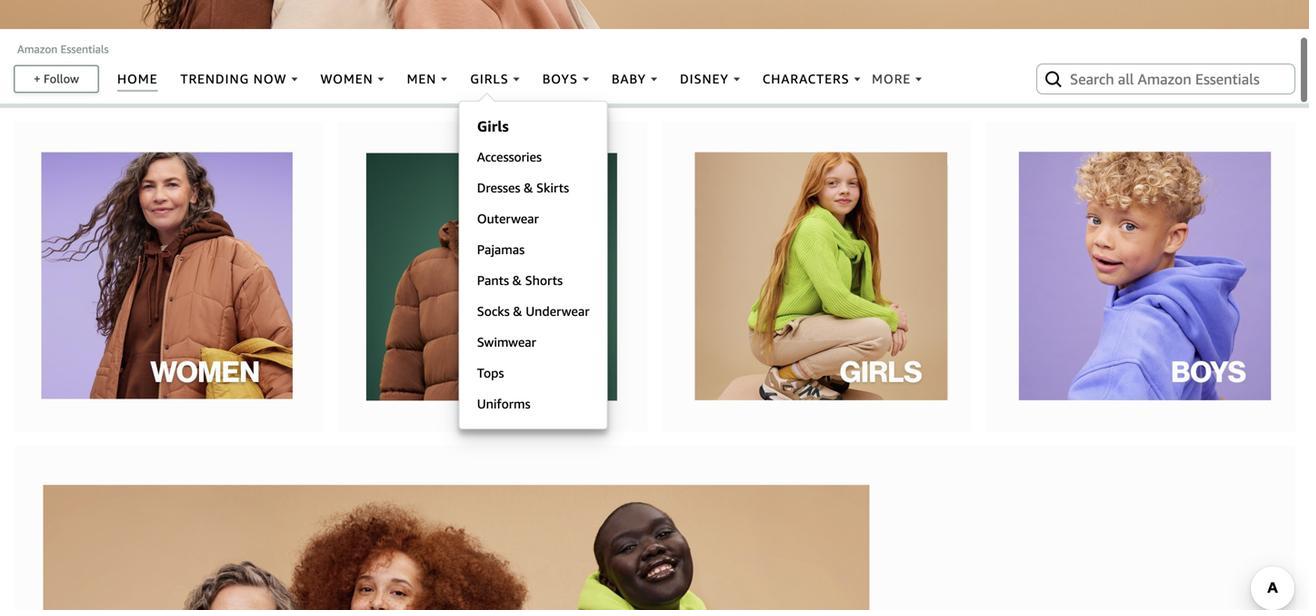Task type: vqa. For each thing, say whether or not it's contained in the screenshot.
+ Follow
yes



Task type: locate. For each thing, give the bounding box(es) containing it.
amazon
[[17, 43, 58, 55]]

essentials
[[60, 43, 109, 55]]

search image
[[1043, 68, 1065, 90]]

Search all Amazon Essentials search field
[[1070, 64, 1266, 95]]



Task type: describe. For each thing, give the bounding box(es) containing it.
amazon essentials link
[[17, 43, 109, 55]]

+
[[34, 72, 41, 86]]

+ follow
[[34, 72, 79, 86]]

+ follow button
[[15, 66, 98, 92]]

follow
[[44, 72, 79, 86]]

amazon essentials
[[17, 43, 109, 55]]



